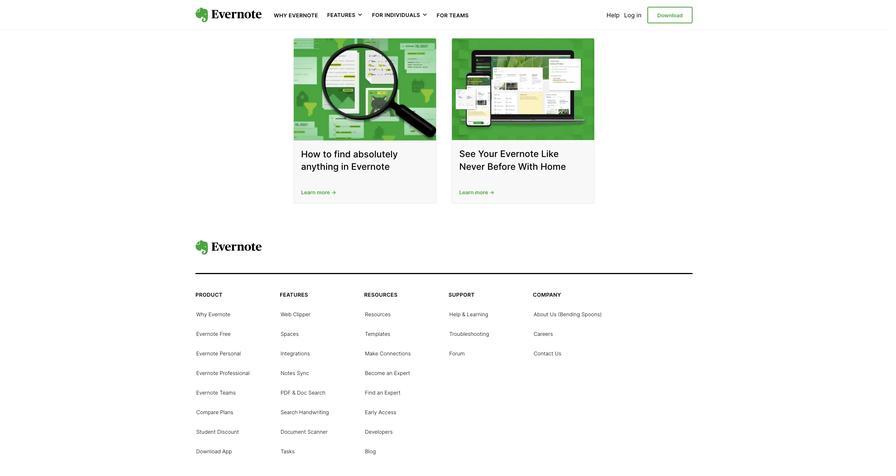 Task type: locate. For each thing, give the bounding box(es) containing it.
download right log in on the top right
[[658, 12, 683, 18]]

scanner
[[308, 429, 328, 435]]

us for about
[[550, 311, 557, 318]]

0 horizontal spatial in
[[341, 162, 349, 172]]

templates
[[365, 331, 391, 337]]

evernote inside how to find absolutely anything in evernote
[[352, 162, 390, 172]]

evernote down absolutely
[[352, 162, 390, 172]]

blog image image
[[294, 38, 436, 141], [452, 38, 595, 140]]

see your evernote like never before with home
[[460, 149, 566, 172]]

0 horizontal spatial help
[[450, 311, 461, 318]]

evernote logo image
[[196, 8, 262, 23], [196, 240, 262, 255]]

an inside find an expert link
[[377, 390, 383, 396]]

us for contact
[[555, 351, 562, 357]]

company
[[533, 292, 562, 298]]

0 vertical spatial why
[[274, 12, 287, 18]]

download app
[[196, 449, 232, 455]]

developers link
[[365, 428, 393, 436]]

1 horizontal spatial blog image image
[[452, 38, 595, 140]]

help for help & learning
[[450, 311, 461, 318]]

evernote down evernote free in the bottom left of the page
[[196, 351, 218, 357]]

compare plans
[[196, 409, 233, 416]]

1 horizontal spatial why
[[274, 12, 287, 18]]

about us (bending spoons)
[[534, 311, 602, 318]]

0 vertical spatial download
[[658, 12, 683, 18]]

learn more → down 'never'
[[460, 189, 495, 196]]

1 vertical spatial an
[[377, 390, 383, 396]]

more down 'never'
[[475, 189, 489, 196]]

1 more from the left
[[317, 189, 330, 196]]

search inside "link"
[[281, 409, 298, 416]]

teams
[[450, 12, 469, 18], [220, 390, 236, 396]]

center.
[[563, 5, 592, 16]]

1 → from the left
[[332, 189, 337, 196]]

teams up plans
[[220, 390, 236, 396]]

early
[[365, 409, 377, 416]]

1 vertical spatial help
[[450, 311, 461, 318]]

contact us
[[534, 351, 562, 357]]

contact us link
[[534, 350, 562, 357]]

1 horizontal spatial &
[[462, 311, 466, 318]]

2 → from the left
[[490, 189, 495, 196]]

1 vertical spatial in
[[341, 162, 349, 172]]

0 vertical spatial why evernote link
[[274, 11, 318, 19]]

download left "app" on the left bottom of page
[[196, 449, 221, 455]]

→ down 'anything'
[[332, 189, 337, 196]]

& for pdf
[[292, 390, 296, 396]]

for inside button
[[372, 12, 383, 18]]

→ for never
[[490, 189, 495, 196]]

why evernote
[[274, 12, 318, 18], [196, 311, 231, 318]]

1 vertical spatial us
[[555, 351, 562, 357]]

why evernote left how
[[274, 12, 318, 18]]

teams for for teams
[[450, 12, 469, 18]]

2 more from the left
[[475, 189, 489, 196]]

1 blog image image from the left
[[294, 38, 436, 141]]

evernote personal
[[196, 351, 241, 357]]

us right about
[[550, 311, 557, 318]]

blog image image for find
[[294, 38, 436, 141]]

an right the become on the bottom of page
[[387, 370, 393, 377]]

2 blog image image from the left
[[452, 38, 595, 140]]

0 vertical spatial features
[[327, 12, 356, 18]]

1 horizontal spatial features
[[327, 12, 356, 18]]

0 horizontal spatial why
[[196, 311, 207, 318]]

web clipper link
[[281, 311, 311, 318]]

0 horizontal spatial learn more →
[[301, 189, 337, 196]]

0 vertical spatial an
[[387, 370, 393, 377]]

1 horizontal spatial learn more →
[[460, 189, 495, 196]]

learn for see your evernote like never before with home
[[460, 189, 474, 196]]

0 horizontal spatial why evernote link
[[196, 311, 231, 318]]

1 horizontal spatial an
[[387, 370, 393, 377]]

& left doc
[[292, 390, 296, 396]]

help
[[607, 11, 620, 19], [450, 311, 461, 318]]

home
[[541, 161, 566, 172]]

why evernote link for for
[[274, 11, 318, 19]]

search down the "pdf"
[[281, 409, 298, 416]]

careers link
[[534, 330, 553, 338]]

→
[[332, 189, 337, 196], [490, 189, 495, 196]]

download app link
[[196, 448, 232, 455]]

why evernote up evernote free link
[[196, 311, 231, 318]]

spaces
[[281, 331, 299, 337]]

1 vertical spatial evernote logo image
[[196, 240, 262, 255]]

0 horizontal spatial search
[[281, 409, 298, 416]]

download for download
[[658, 12, 683, 18]]

an for become
[[387, 370, 393, 377]]

search handwriting link
[[281, 409, 329, 416]]

features inside features button
[[327, 12, 356, 18]]

2 evernote logo image from the top
[[196, 240, 262, 255]]

learn down 'anything'
[[301, 189, 316, 196]]

why evernote link left how
[[274, 11, 318, 19]]

0 horizontal spatial download
[[196, 449, 221, 455]]

0 horizontal spatial →
[[332, 189, 337, 196]]

1 horizontal spatial teams
[[450, 12, 469, 18]]

0 vertical spatial help
[[607, 11, 620, 19]]

for left keeps
[[372, 12, 383, 18]]

1 learn more → from the left
[[301, 189, 337, 196]]

1 horizontal spatial why evernote link
[[274, 11, 318, 19]]

with
[[519, 161, 539, 172]]

app
[[222, 449, 232, 455]]

evernote teams link
[[196, 389, 236, 397]]

help down support
[[450, 311, 461, 318]]

student
[[196, 429, 216, 435]]

evernote up evernote teams link
[[196, 370, 218, 377]]

0 horizontal spatial teams
[[220, 390, 236, 396]]

→ for anything
[[332, 189, 337, 196]]

1 horizontal spatial help
[[607, 11, 620, 19]]

features
[[327, 12, 356, 18], [280, 292, 308, 298]]

teams left you
[[450, 12, 469, 18]]

learn more → down 'anything'
[[301, 189, 337, 196]]

access
[[379, 409, 396, 416]]

why evernote link
[[274, 11, 318, 19], [196, 311, 231, 318]]

log
[[625, 11, 635, 19]]

spaces link
[[281, 330, 299, 338]]

in right the log
[[637, 11, 642, 19]]

evernote teams
[[196, 390, 236, 396]]

0 vertical spatial expert
[[394, 370, 410, 377]]

help left the log
[[607, 11, 620, 19]]

an right find
[[377, 390, 383, 396]]

why for evernote professional
[[196, 311, 207, 318]]

resources up templates link
[[365, 311, 391, 318]]

1 vertical spatial download
[[196, 449, 221, 455]]

0 vertical spatial in
[[637, 11, 642, 19]]

expert down connections
[[394, 370, 410, 377]]

compare plans link
[[196, 409, 233, 416]]

help & learning link
[[450, 311, 488, 318]]

2 learn more → from the left
[[460, 189, 495, 196]]

learn left how
[[296, 5, 320, 16]]

document
[[281, 429, 306, 435]]

1 horizontal spatial for
[[437, 12, 448, 18]]

evernote professional link
[[196, 369, 250, 377]]

1 vertical spatial expert
[[385, 390, 401, 396]]

1 horizontal spatial why evernote
[[274, 12, 318, 18]]

→ down before
[[490, 189, 495, 196]]

us right contact
[[555, 351, 562, 357]]

why for for teams
[[274, 12, 287, 18]]

about us (bending spoons) link
[[534, 311, 602, 318]]

0 horizontal spatial an
[[377, 390, 383, 396]]

make
[[365, 351, 378, 357]]

resources up resources 'link'
[[364, 292, 398, 298]]

0 horizontal spatial for
[[372, 12, 383, 18]]

become an expert
[[365, 370, 410, 377]]

0 vertical spatial why evernote
[[274, 12, 318, 18]]

resources
[[364, 292, 398, 298], [365, 311, 391, 318]]

learn more → for never
[[460, 189, 495, 196]]

evernote left how
[[289, 12, 318, 18]]

pdf & doc search
[[281, 390, 326, 396]]

& for help
[[462, 311, 466, 318]]

search right doc
[[308, 390, 326, 396]]

for right the
[[437, 12, 448, 18]]

sync
[[297, 370, 309, 377]]

evernote
[[343, 5, 381, 16], [289, 12, 318, 18], [501, 149, 539, 160], [352, 162, 390, 172], [209, 311, 231, 318], [196, 331, 218, 337], [196, 351, 218, 357], [196, 370, 218, 377], [196, 390, 218, 396]]

1 horizontal spatial download
[[658, 12, 683, 18]]

evernote up evernote free link
[[209, 311, 231, 318]]

handwriting
[[299, 409, 329, 416]]

0 horizontal spatial more
[[317, 189, 330, 196]]

developers
[[365, 429, 393, 435]]

1 horizontal spatial →
[[490, 189, 495, 196]]

an inside become an expert link
[[387, 370, 393, 377]]

in inside how to find absolutely anything in evernote
[[341, 162, 349, 172]]

& left "learning"
[[462, 311, 466, 318]]

expert down become an expert
[[385, 390, 401, 396]]

evernote free
[[196, 331, 231, 337]]

information
[[428, 5, 477, 16]]

why evernote link up evernote free link
[[196, 311, 231, 318]]

help link
[[607, 11, 620, 19]]

1 horizontal spatial search
[[308, 390, 326, 396]]

find an expert link
[[365, 389, 401, 397]]

document scanner
[[281, 429, 328, 435]]

0 horizontal spatial why evernote
[[196, 311, 231, 318]]

0 horizontal spatial blog image image
[[294, 38, 436, 141]]

1 horizontal spatial more
[[475, 189, 489, 196]]

0 vertical spatial &
[[462, 311, 466, 318]]

learn
[[296, 5, 320, 16], [301, 189, 316, 196], [460, 189, 474, 196]]

how
[[301, 149, 321, 160]]

for teams
[[437, 12, 469, 18]]

1 vertical spatial why evernote
[[196, 311, 231, 318]]

0 horizontal spatial features
[[280, 292, 308, 298]]

0 vertical spatial teams
[[450, 12, 469, 18]]

1 vertical spatial why
[[196, 311, 207, 318]]

evernote up with
[[501, 149, 539, 160]]

integrations
[[281, 351, 310, 357]]

in
[[637, 11, 642, 19], [341, 162, 349, 172]]

&
[[462, 311, 466, 318], [292, 390, 296, 396]]

1 vertical spatial search
[[281, 409, 298, 416]]

1 vertical spatial teams
[[220, 390, 236, 396]]

evernote left free
[[196, 331, 218, 337]]

1 vertical spatial why evernote link
[[196, 311, 231, 318]]

0 horizontal spatial &
[[292, 390, 296, 396]]

0 vertical spatial us
[[550, 311, 557, 318]]

notes sync link
[[281, 369, 309, 377]]

forum link
[[450, 350, 465, 357]]

1 vertical spatial &
[[292, 390, 296, 396]]

help & learning
[[450, 311, 488, 318]]

why
[[274, 12, 287, 18], [196, 311, 207, 318]]

more down 'anything'
[[317, 189, 330, 196]]

connections
[[380, 351, 411, 357]]

an
[[387, 370, 393, 377], [377, 390, 383, 396]]

find
[[365, 390, 376, 396]]

evernote right how
[[343, 5, 381, 16]]

in down the find
[[341, 162, 349, 172]]

learn down 'never'
[[460, 189, 474, 196]]

0 vertical spatial evernote logo image
[[196, 8, 262, 23]]



Task type: vqa. For each thing, say whether or not it's contained in the screenshot.


Task type: describe. For each thing, give the bounding box(es) containing it.
more for never
[[475, 189, 489, 196]]

tasks
[[281, 449, 295, 455]]

before
[[488, 161, 516, 172]]

resources link
[[365, 311, 391, 318]]

why evernote for evernote
[[196, 311, 231, 318]]

the
[[412, 5, 426, 16]]

to
[[323, 149, 332, 160]]

log in link
[[625, 11, 642, 19]]

evernote up compare
[[196, 390, 218, 396]]

how to find absolutely anything in evernote
[[301, 149, 398, 172]]

personal
[[220, 351, 241, 357]]

1 evernote logo image from the top
[[196, 8, 262, 23]]

1 vertical spatial resources
[[365, 311, 391, 318]]

blog
[[365, 449, 376, 455]]

see
[[460, 149, 476, 160]]

blog image image for evernote
[[452, 38, 595, 140]]

why evernote link for evernote
[[196, 311, 231, 318]]

features button
[[327, 11, 363, 19]]

learn for how to find absolutely anything in evernote
[[301, 189, 316, 196]]

never
[[460, 161, 485, 172]]

absolutely
[[354, 149, 398, 160]]

student discount link
[[196, 428, 239, 436]]

notes
[[281, 370, 295, 377]]

become an expert link
[[365, 369, 410, 377]]

troubleshooting link
[[450, 330, 489, 338]]

product
[[196, 292, 223, 298]]

expert for become an expert
[[394, 370, 410, 377]]

for individuals button
[[372, 11, 428, 19]]

student discount
[[196, 429, 239, 435]]

1 horizontal spatial in
[[637, 11, 642, 19]]

templates link
[[365, 330, 391, 338]]

plans
[[220, 409, 233, 416]]

and
[[544, 5, 560, 16]]

for teams link
[[437, 11, 469, 19]]

notes sync
[[281, 370, 309, 377]]

how
[[323, 5, 341, 16]]

contact
[[534, 351, 554, 357]]

for individuals
[[372, 12, 420, 18]]

log in
[[625, 11, 642, 19]]

teams for evernote teams
[[220, 390, 236, 396]]

anything
[[301, 162, 339, 172]]

why evernote for for
[[274, 12, 318, 18]]

discount
[[217, 429, 239, 435]]

pdf
[[281, 390, 291, 396]]

clipper
[[293, 311, 311, 318]]

help for help
[[607, 11, 620, 19]]

early access link
[[365, 409, 396, 416]]

make connections link
[[365, 350, 411, 357]]

about
[[534, 311, 549, 318]]

download for download app
[[196, 449, 221, 455]]

evernote personal link
[[196, 350, 241, 357]]

web clipper
[[281, 311, 311, 318]]

doc
[[297, 390, 307, 396]]

your
[[479, 149, 498, 160]]

evernote professional
[[196, 370, 250, 377]]

careers
[[534, 331, 553, 337]]

you
[[479, 5, 495, 16]]

download link
[[648, 7, 693, 23]]

individuals
[[385, 12, 420, 18]]

early access
[[365, 409, 396, 416]]

integrations link
[[281, 350, 310, 357]]

evernote inside see your evernote like never before with home
[[501, 149, 539, 160]]

an for find
[[377, 390, 383, 396]]

learn more → for anything
[[301, 189, 337, 196]]

for for for teams
[[437, 12, 448, 18]]

0 vertical spatial resources
[[364, 292, 398, 298]]

free
[[220, 331, 231, 337]]

front
[[521, 5, 542, 16]]

find
[[334, 149, 351, 160]]

more for anything
[[317, 189, 330, 196]]

spoons)
[[582, 311, 602, 318]]

0 vertical spatial search
[[308, 390, 326, 396]]

evernote free link
[[196, 330, 231, 338]]

learning
[[467, 311, 488, 318]]

document scanner link
[[281, 428, 328, 436]]

for for for individuals
[[372, 12, 383, 18]]

learn how evernote keeps the information you need front and center.
[[296, 5, 592, 16]]

expert for find an expert
[[385, 390, 401, 396]]

professional
[[220, 370, 250, 377]]

find an expert
[[365, 390, 401, 396]]

1 vertical spatial features
[[280, 292, 308, 298]]

make connections
[[365, 351, 411, 357]]

become
[[365, 370, 385, 377]]

pdf & doc search link
[[281, 389, 326, 397]]

blog link
[[365, 448, 376, 455]]

keeps
[[384, 5, 409, 16]]

troubleshooting
[[450, 331, 489, 337]]

compare
[[196, 409, 219, 416]]

web
[[281, 311, 292, 318]]

tasks link
[[281, 448, 295, 455]]



